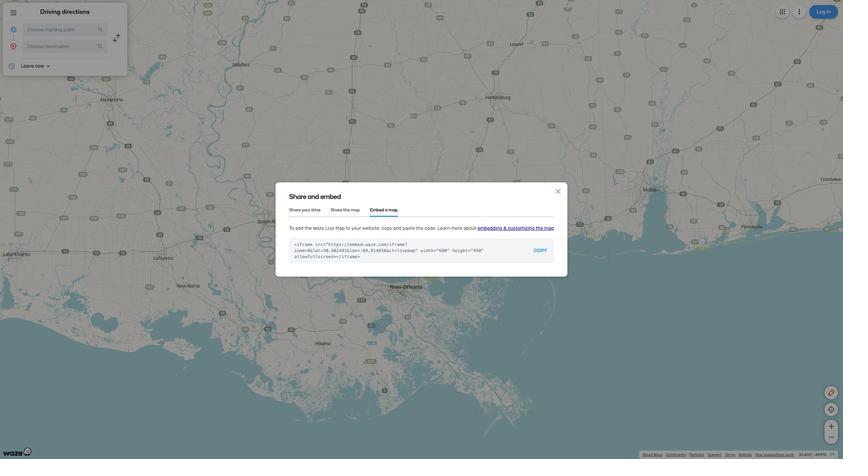 Task type: vqa. For each thing, say whether or not it's contained in the screenshot.
117.161
no



Task type: describe. For each thing, give the bounding box(es) containing it.
-
[[814, 453, 816, 457]]

map for embed a map
[[389, 207, 398, 212]]

zoom in image
[[827, 423, 836, 431]]

share for share and embed
[[289, 192, 306, 201]]

1 vertical spatial your
[[351, 225, 361, 231]]

the left the code.
[[416, 225, 424, 231]]

now
[[35, 63, 44, 69]]

community
[[666, 453, 686, 457]]

link image
[[830, 452, 835, 457]]

89.915
[[816, 453, 827, 457]]

share your drive link
[[289, 203, 321, 217]]

to add the waze live map to your website, copy and paste the code. learn more about embedding & customizing the map
[[289, 225, 554, 231]]

2 horizontal spatial map
[[545, 225, 554, 231]]

clock image
[[8, 62, 16, 70]]

zoom out image
[[827, 433, 836, 441]]

the up to
[[343, 207, 350, 212]]

pencil image
[[828, 389, 836, 397]]

about waze community partners support terms notices how suggestions work
[[643, 453, 794, 457]]

add
[[295, 225, 304, 231]]

how
[[756, 453, 763, 457]]

embedding & customizing the map link
[[478, 225, 554, 231]]

a
[[385, 207, 388, 212]]

about waze link
[[643, 453, 663, 457]]

x image
[[555, 187, 563, 195]]

notices link
[[739, 453, 752, 457]]

about
[[464, 225, 477, 231]]

map for share the map
[[351, 207, 360, 212]]

1 horizontal spatial waze
[[654, 453, 663, 457]]

share the map
[[331, 207, 360, 212]]

notices
[[739, 453, 752, 457]]

current location image
[[9, 26, 18, 34]]

more
[[451, 225, 463, 231]]

community link
[[666, 453, 686, 457]]



Task type: locate. For each thing, give the bounding box(es) containing it.
copy
[[382, 225, 392, 231]]

embed
[[370, 207, 384, 212]]

drive
[[311, 207, 321, 212]]

embedding
[[478, 225, 503, 231]]

leave
[[21, 63, 34, 69]]

copy
[[534, 248, 547, 254]]

30.402
[[799, 453, 811, 457]]

partners
[[690, 453, 705, 457]]

Choose destination text field
[[22, 40, 108, 53]]

1 vertical spatial and
[[393, 225, 402, 231]]

to
[[289, 225, 294, 231]]

paste
[[403, 225, 415, 231]]

the right add
[[305, 225, 312, 231]]

waze right about
[[654, 453, 663, 457]]

<iframe src="https://embed.waze.com/iframe?zoom=9&lat=30.402491&lon=-89.914856&ct=livemap" width="600" height="450" allowfullscreen></iframe> text field
[[289, 239, 527, 263]]

map
[[336, 225, 345, 231]]

live
[[326, 225, 335, 231]]

embed a map
[[370, 207, 398, 212]]

0 vertical spatial waze
[[313, 225, 324, 231]]

leave now
[[21, 63, 44, 69]]

1 horizontal spatial map
[[389, 207, 398, 212]]

learn
[[438, 225, 450, 231]]

the
[[343, 207, 350, 212], [305, 225, 312, 231], [416, 225, 424, 231], [536, 225, 543, 231]]

1 horizontal spatial and
[[393, 225, 402, 231]]

code.
[[425, 225, 437, 231]]

share up to at the left of page
[[289, 207, 301, 212]]

0 horizontal spatial and
[[308, 192, 319, 201]]

work
[[786, 453, 794, 457]]

map up copy
[[545, 225, 554, 231]]

0 horizontal spatial map
[[351, 207, 360, 212]]

your left drive on the top
[[302, 207, 310, 212]]

customizing
[[508, 225, 535, 231]]

location image
[[9, 42, 18, 51]]

copy button
[[527, 239, 554, 263]]

your right to
[[351, 225, 361, 231]]

your
[[302, 207, 310, 212], [351, 225, 361, 231]]

0 vertical spatial your
[[302, 207, 310, 212]]

support
[[708, 453, 722, 457]]

embed a map link
[[370, 203, 398, 217]]

|
[[812, 453, 813, 457]]

how suggestions work link
[[756, 453, 794, 457]]

to
[[346, 225, 350, 231]]

share the map link
[[331, 203, 360, 217]]

share
[[289, 192, 306, 201], [289, 207, 301, 212], [331, 207, 342, 212]]

map
[[351, 207, 360, 212], [389, 207, 398, 212], [545, 225, 554, 231]]

&
[[504, 225, 507, 231]]

and
[[308, 192, 319, 201], [393, 225, 402, 231]]

and up drive on the top
[[308, 192, 319, 201]]

suggestions
[[764, 453, 785, 457]]

0 vertical spatial and
[[308, 192, 319, 201]]

waze
[[313, 225, 324, 231], [654, 453, 663, 457]]

share for share your drive
[[289, 207, 301, 212]]

0 horizontal spatial your
[[302, 207, 310, 212]]

share for share the map
[[331, 207, 342, 212]]

about
[[643, 453, 653, 457]]

share up share your drive
[[289, 192, 306, 201]]

map right 'a'
[[389, 207, 398, 212]]

0 horizontal spatial waze
[[313, 225, 324, 231]]

support link
[[708, 453, 722, 457]]

share down embed
[[331, 207, 342, 212]]

share and embed
[[289, 192, 341, 201]]

waze left live
[[313, 225, 324, 231]]

partners link
[[690, 453, 705, 457]]

Choose starting point text field
[[22, 23, 108, 36]]

30.402 | -89.915
[[799, 453, 827, 457]]

driving directions
[[40, 8, 90, 15]]

map left embed
[[351, 207, 360, 212]]

the right the customizing
[[536, 225, 543, 231]]

and right copy
[[393, 225, 402, 231]]

embed
[[320, 192, 341, 201]]

1 horizontal spatial your
[[351, 225, 361, 231]]

terms
[[725, 453, 736, 457]]

driving
[[40, 8, 60, 15]]

1 vertical spatial waze
[[654, 453, 663, 457]]

terms link
[[725, 453, 736, 457]]

share your drive
[[289, 207, 321, 212]]

directions
[[62, 8, 90, 15]]

website,
[[362, 225, 381, 231]]



